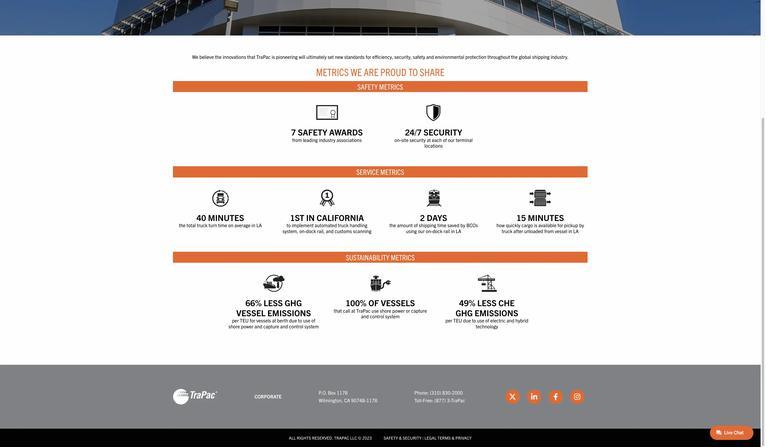 Task type: describe. For each thing, give the bounding box(es) containing it.
on
[[228, 223, 234, 229]]

set
[[328, 54, 334, 60]]

use inside 100% of vessels that call at trapac use shore power or capture and control system
[[372, 308, 379, 314]]

turn
[[209, 223, 217, 229]]

phone:
[[415, 390, 429, 396]]

using
[[406, 228, 417, 234]]

40 minutes the total truck turn time on average in la
[[179, 212, 262, 229]]

1 horizontal spatial shipping
[[533, 54, 550, 60]]

vessel
[[555, 228, 568, 234]]

truck inside 15 minutes how quickly cargo is available for pickup by truck after unloaded from vessel in la
[[502, 228, 513, 234]]

0 horizontal spatial security
[[403, 436, 422, 441]]

rights
[[297, 436, 311, 441]]

after
[[514, 228, 524, 234]]

sustainability metrics
[[346, 253, 415, 262]]

dock inside 2 days the amount of shipping time saved by bcos using our on-dock rail in la
[[433, 228, 443, 234]]

security inside 24/7 security on-site security at each of our terminal locations
[[424, 127, 463, 138]]

24/7
[[405, 127, 422, 138]]

leading
[[303, 137, 318, 143]]

the for believe
[[215, 54, 222, 60]]

power inside 66% less ghg vessel emissions per teu for vessels at berth due to use of shore power and capture and control system
[[241, 324, 254, 330]]

service
[[357, 167, 379, 177]]

vessels
[[257, 318, 271, 324]]

saved
[[448, 223, 460, 229]]

ca
[[344, 398, 350, 404]]

safety for safety metrics
[[358, 82, 378, 91]]

or
[[406, 308, 410, 314]]

and down vessel
[[255, 324, 262, 330]]

electric
[[491, 318, 506, 324]]

will
[[299, 54, 306, 60]]

control inside 100% of vessels that call at trapac use shore power or capture and control system
[[370, 314, 384, 320]]

the for days
[[390, 223, 396, 229]]

efficiency,
[[373, 54, 394, 60]]

all rights reserved. trapac llc © 2023
[[289, 436, 372, 441]]

california
[[317, 212, 364, 223]]

awards
[[330, 127, 363, 138]]

of inside 24/7 security on-site security at each of our terminal locations
[[443, 137, 447, 143]]

and inside 100% of vessels that call at trapac use shore power or capture and control system
[[361, 314, 369, 320]]

1st
[[290, 212, 305, 223]]

7 safety awards from leading industry associations
[[291, 127, 363, 143]]

amount
[[397, 223, 413, 229]]

2000
[[452, 390, 463, 396]]

call
[[343, 308, 350, 314]]

due inside 66% less ghg vessel emissions per teu for vessels at berth due to use of shore power and capture and control system
[[289, 318, 297, 324]]

average
[[235, 223, 251, 229]]

teu for vessel
[[240, 318, 249, 324]]

industry.
[[551, 54, 569, 60]]

control inside 66% less ghg vessel emissions per teu for vessels at berth due to use of shore power and capture and control system
[[289, 324, 304, 330]]

1 horizontal spatial for
[[366, 54, 372, 60]]

minutes for 15 minutes
[[528, 212, 565, 223]]

customs
[[335, 228, 352, 234]]

truck inside "40 minutes the total truck turn time on average in la"
[[197, 223, 208, 229]]

time for minutes
[[218, 223, 227, 229]]

7
[[291, 127, 296, 138]]

phone: (310) 830-2000 toll-free: (877) 3-trapac
[[415, 390, 466, 404]]

less for ghg
[[478, 298, 497, 309]]

corporate image
[[173, 389, 218, 406]]

on- inside 1st in california to implement automated truck handling system, on-dock rail, and customs scanning
[[300, 228, 306, 234]]

trapac inside 100% of vessels that call at trapac use shore power or capture and control system
[[357, 308, 371, 314]]

at inside 66% less ghg vessel emissions per teu for vessels at berth due to use of shore power and capture and control system
[[272, 318, 276, 324]]

share
[[420, 66, 445, 78]]

15
[[517, 212, 526, 223]]

safety inside 7 safety awards from leading industry associations
[[298, 127, 328, 138]]

safety
[[413, 54, 426, 60]]

from inside 7 safety awards from leading industry associations
[[293, 137, 302, 143]]

cargo
[[522, 223, 533, 229]]

is inside 15 minutes how quickly cargo is available for pickup by truck after unloaded from vessel in la
[[535, 223, 538, 229]]

49%
[[460, 298, 476, 309]]

66% less ghg vessel emissions per teu for vessels at berth due to use of shore power and capture and control system
[[229, 298, 319, 330]]

of inside 49% less che ghg emissions per teu due to use of electric and hybrid technology
[[486, 318, 490, 324]]

1st in california to implement automated truck handling system, on-dock rail, and customs scanning
[[283, 212, 372, 234]]

handling
[[350, 223, 368, 229]]

environmental
[[435, 54, 465, 60]]

metrics for on-
[[379, 82, 403, 91]]

unloaded
[[525, 228, 544, 234]]

legal
[[425, 436, 437, 441]]

free:
[[423, 398, 434, 404]]

system,
[[283, 228, 299, 234]]

power inside 100% of vessels that call at trapac use shore power or capture and control system
[[393, 308, 405, 314]]

in inside 1st in california to implement automated truck handling system, on-dock rail, and customs scanning
[[306, 212, 315, 223]]

metrics for california
[[381, 167, 405, 177]]

of inside 2 days the amount of shipping time saved by bcos using our on-dock rail in la
[[414, 223, 418, 229]]

|
[[423, 436, 424, 441]]

metrics we are proud to share main content
[[167, 53, 594, 348]]

sustainability
[[346, 253, 390, 262]]

on- inside 24/7 security on-site security at each of our terminal locations
[[395, 137, 402, 143]]

metrics for vessels
[[391, 253, 415, 262]]

per for ghg
[[446, 318, 453, 324]]

1 vertical spatial 1178
[[367, 398, 378, 404]]

available
[[539, 223, 557, 229]]

each
[[432, 137, 442, 143]]

40
[[197, 212, 206, 223]]

new
[[335, 54, 343, 60]]

box
[[328, 390, 336, 396]]

trapac inside phone: (310) 830-2000 toll-free: (877) 3-trapac
[[451, 398, 466, 404]]

our inside 24/7 security on-site security at each of our terminal locations
[[448, 137, 455, 143]]

la inside "40 minutes the total truck turn time on average in la"
[[257, 223, 262, 229]]

vessel
[[237, 308, 266, 319]]

reserved.
[[312, 436, 333, 441]]

innovations
[[223, 54, 246, 60]]

protection
[[466, 54, 487, 60]]

100%
[[346, 298, 367, 309]]

total
[[187, 223, 196, 229]]

0 horizontal spatial is
[[272, 54, 275, 60]]

security,
[[395, 54, 412, 60]]

minutes for 40 minutes
[[208, 212, 244, 223]]

90748-
[[351, 398, 367, 404]]

100% of vessels that call at trapac use shore power or capture and control system
[[334, 298, 427, 320]]

site
[[402, 137, 409, 143]]



Task type: locate. For each thing, give the bounding box(es) containing it.
1 less from the left
[[264, 298, 283, 309]]

believe
[[200, 54, 214, 60]]

capture down vessel
[[264, 324, 279, 330]]

from left vessel
[[545, 228, 554, 234]]

2 dock from the left
[[433, 228, 443, 234]]

truck left turn
[[197, 223, 208, 229]]

0 horizontal spatial trapac
[[257, 54, 271, 60]]

teu inside 49% less che ghg emissions per teu due to use of electric and hybrid technology
[[454, 318, 462, 324]]

footer containing p.o. box 1178
[[0, 365, 761, 448]]

and left hybrid
[[507, 318, 515, 324]]

llc
[[350, 436, 357, 441]]

the left global
[[512, 54, 518, 60]]

la for 2 days
[[456, 228, 462, 234]]

0 vertical spatial trapac
[[257, 54, 271, 60]]

(310)
[[430, 390, 442, 396]]

2 teu from the left
[[454, 318, 462, 324]]

and inside 49% less che ghg emissions per teu due to use of electric and hybrid technology
[[507, 318, 515, 324]]

time left on
[[218, 223, 227, 229]]

on- left 24/7
[[395, 137, 402, 143]]

at
[[427, 137, 431, 143], [352, 308, 356, 314], [272, 318, 276, 324]]

capture right "or" on the bottom
[[411, 308, 427, 314]]

emissions for ghg
[[268, 308, 311, 319]]

at left each
[[427, 137, 431, 143]]

2 time from the left
[[438, 223, 447, 229]]

throughout
[[488, 54, 510, 60]]

0 horizontal spatial power
[[241, 324, 254, 330]]

trapac
[[334, 436, 350, 441]]

to inside 1st in california to implement automated truck handling system, on-dock rail, and customs scanning
[[287, 223, 291, 229]]

from left leading
[[293, 137, 302, 143]]

la
[[257, 223, 262, 229], [456, 228, 462, 234], [574, 228, 579, 234]]

berth
[[277, 318, 288, 324]]

1 vertical spatial shipping
[[419, 223, 437, 229]]

truck inside 1st in california to implement automated truck handling system, on-dock rail, and customs scanning
[[338, 223, 349, 229]]

emissions inside 66% less ghg vessel emissions per teu for vessels at berth due to use of shore power and capture and control system
[[268, 308, 311, 319]]

1 vertical spatial security
[[403, 436, 422, 441]]

safety down "are"
[[358, 82, 378, 91]]

teu inside 66% less ghg vessel emissions per teu for vessels at berth due to use of shore power and capture and control system
[[240, 318, 249, 324]]

for for ghg
[[250, 318, 255, 324]]

1 horizontal spatial capture
[[411, 308, 427, 314]]

1 by from the left
[[461, 223, 466, 229]]

1178
[[337, 390, 348, 396], [367, 398, 378, 404]]

2 horizontal spatial safety
[[384, 436, 398, 441]]

2 vertical spatial safety
[[384, 436, 398, 441]]

we left "are"
[[351, 66, 362, 78]]

control
[[370, 314, 384, 320], [289, 324, 304, 330]]

by
[[461, 223, 466, 229], [580, 223, 585, 229]]

shore down vessel
[[229, 324, 240, 330]]

for left 'vessels'
[[250, 318, 255, 324]]

system inside 66% less ghg vessel emissions per teu for vessels at berth due to use of shore power and capture and control system
[[305, 324, 319, 330]]

teu left 'vessels'
[[240, 318, 249, 324]]

capture
[[411, 308, 427, 314], [264, 324, 279, 330]]

the inside 2 days the amount of shipping time saved by bcos using our on-dock rail in la
[[390, 223, 396, 229]]

teu down 49%
[[454, 318, 462, 324]]

that
[[247, 54, 256, 60], [334, 308, 342, 314]]

for inside 66% less ghg vessel emissions per teu for vessels at berth due to use of shore power and capture and control system
[[250, 318, 255, 324]]

and down 100%
[[361, 314, 369, 320]]

0 vertical spatial shore
[[380, 308, 392, 314]]

associations
[[337, 137, 362, 143]]

1 vertical spatial power
[[241, 324, 254, 330]]

in right rail
[[451, 228, 455, 234]]

dock left rail
[[433, 228, 443, 234]]

the
[[215, 54, 222, 60], [512, 54, 518, 60], [179, 223, 186, 229], [390, 223, 396, 229]]

at left berth
[[272, 318, 276, 324]]

safety right the '2023'
[[384, 436, 398, 441]]

in inside 2 days the amount of shipping time saved by bcos using our on-dock rail in la
[[451, 228, 455, 234]]

and
[[427, 54, 434, 60], [326, 228, 334, 234], [361, 314, 369, 320], [507, 318, 515, 324], [255, 324, 262, 330], [280, 324, 288, 330]]

the left "total"
[[179, 223, 186, 229]]

system right berth
[[305, 324, 319, 330]]

in right average
[[252, 223, 256, 229]]

1 vertical spatial we
[[351, 66, 362, 78]]

1 horizontal spatial trapac
[[357, 308, 371, 314]]

trapac left pioneering
[[257, 54, 271, 60]]

0 horizontal spatial minutes
[[208, 212, 244, 223]]

che
[[499, 298, 515, 309]]

1 vertical spatial that
[[334, 308, 342, 314]]

0 horizontal spatial system
[[305, 324, 319, 330]]

terms
[[438, 436, 451, 441]]

we
[[192, 54, 198, 60], [351, 66, 362, 78]]

at inside 100% of vessels that call at trapac use shore power or capture and control system
[[352, 308, 356, 314]]

metrics
[[316, 66, 349, 78], [379, 82, 403, 91], [381, 167, 405, 177], [391, 253, 415, 262]]

service metrics
[[357, 167, 405, 177]]

2 by from the left
[[580, 223, 585, 229]]

use right 100%
[[372, 308, 379, 314]]

1 horizontal spatial safety
[[358, 82, 378, 91]]

safety for safety & security | legal terms & privacy
[[384, 436, 398, 441]]

is right cargo
[[535, 223, 538, 229]]

is left pioneering
[[272, 54, 275, 60]]

ghg inside 66% less ghg vessel emissions per teu for vessels at berth due to use of shore power and capture and control system
[[285, 298, 302, 309]]

quickly
[[506, 223, 521, 229]]

1 horizontal spatial emissions
[[475, 308, 519, 319]]

1 horizontal spatial per
[[446, 318, 453, 324]]

for right standards
[[366, 54, 372, 60]]

1 horizontal spatial la
[[456, 228, 462, 234]]

control right berth
[[289, 324, 304, 330]]

safety & security | legal terms & privacy
[[384, 436, 472, 441]]

0 vertical spatial that
[[247, 54, 256, 60]]

for left "pickup"
[[558, 223, 564, 229]]

1 horizontal spatial security
[[424, 127, 463, 138]]

0 horizontal spatial less
[[264, 298, 283, 309]]

(877)
[[435, 398, 446, 404]]

metrics down "using"
[[391, 253, 415, 262]]

at for 100%
[[352, 308, 356, 314]]

in right "1st"
[[306, 212, 315, 223]]

pioneering
[[276, 54, 298, 60]]

0 horizontal spatial control
[[289, 324, 304, 330]]

1 time from the left
[[218, 223, 227, 229]]

la inside 2 days the amount of shipping time saved by bcos using our on-dock rail in la
[[456, 228, 462, 234]]

0 vertical spatial 1178
[[337, 390, 348, 396]]

per inside 66% less ghg vessel emissions per teu for vessels at berth due to use of shore power and capture and control system
[[232, 318, 239, 324]]

0 horizontal spatial 1178
[[337, 390, 348, 396]]

standards
[[345, 54, 365, 60]]

we believe the innovations that trapac is pioneering will ultimately set new standards for efficiency, security, safety and environmental protection throughout the global shipping industry.
[[192, 54, 569, 60]]

2 emissions from the left
[[475, 308, 519, 319]]

and inside 1st in california to implement automated truck handling system, on-dock rail, and customs scanning
[[326, 228, 334, 234]]

scanning
[[353, 228, 372, 234]]

1 due from the left
[[289, 318, 297, 324]]

0 vertical spatial is
[[272, 54, 275, 60]]

time
[[218, 223, 227, 229], [438, 223, 447, 229]]

0 horizontal spatial capture
[[264, 324, 279, 330]]

toll-
[[415, 398, 423, 404]]

by inside 2 days the amount of shipping time saved by bcos using our on-dock rail in la
[[461, 223, 466, 229]]

0 vertical spatial security
[[424, 127, 463, 138]]

on- down days
[[426, 228, 433, 234]]

due right berth
[[289, 318, 297, 324]]

the for minutes
[[179, 223, 186, 229]]

and right safety
[[427, 54, 434, 60]]

privacy
[[456, 436, 472, 441]]

0 horizontal spatial la
[[257, 223, 262, 229]]

the left 'amount'
[[390, 223, 396, 229]]

2 horizontal spatial la
[[574, 228, 579, 234]]

&
[[399, 436, 402, 441], [452, 436, 455, 441]]

0 horizontal spatial by
[[461, 223, 466, 229]]

shipping
[[533, 54, 550, 60], [419, 223, 437, 229]]

less inside 49% less che ghg emissions per teu due to use of electric and hybrid technology
[[478, 298, 497, 309]]

hybrid
[[516, 318, 529, 324]]

1 horizontal spatial minutes
[[528, 212, 565, 223]]

from
[[293, 137, 302, 143], [545, 228, 554, 234]]

use right berth
[[303, 318, 311, 324]]

proud
[[381, 66, 407, 78]]

by left bcos
[[461, 223, 466, 229]]

for for how
[[558, 223, 564, 229]]

ghg inside 49% less che ghg emissions per teu due to use of electric and hybrid technology
[[456, 308, 473, 319]]

less right 66%
[[264, 298, 283, 309]]

0 horizontal spatial truck
[[197, 223, 208, 229]]

truck left after
[[502, 228, 513, 234]]

emissions
[[268, 308, 311, 319], [475, 308, 519, 319]]

the right believe
[[215, 54, 222, 60]]

power left "or" on the bottom
[[393, 308, 405, 314]]

in inside "40 minutes the total truck turn time on average in la"
[[252, 223, 256, 229]]

1 horizontal spatial truck
[[338, 223, 349, 229]]

per for vessel
[[232, 318, 239, 324]]

2 horizontal spatial for
[[558, 223, 564, 229]]

0 horizontal spatial safety
[[298, 127, 328, 138]]

©
[[358, 436, 362, 441]]

to inside 49% less che ghg emissions per teu due to use of electric and hybrid technology
[[472, 318, 476, 324]]

1 horizontal spatial power
[[393, 308, 405, 314]]

by inside 15 minutes how quickly cargo is available for pickup by truck after unloaded from vessel in la
[[580, 223, 585, 229]]

dock
[[306, 228, 316, 234], [433, 228, 443, 234]]

time inside 2 days the amount of shipping time saved by bcos using our on-dock rail in la
[[438, 223, 447, 229]]

minutes up unloaded
[[528, 212, 565, 223]]

safety metrics
[[358, 82, 403, 91]]

0 vertical spatial power
[[393, 308, 405, 314]]

less inside 66% less ghg vessel emissions per teu for vessels at berth due to use of shore power and capture and control system
[[264, 298, 283, 309]]

0 vertical spatial shipping
[[533, 54, 550, 60]]

0 vertical spatial at
[[427, 137, 431, 143]]

metrics we are proud to share
[[316, 66, 445, 78]]

security left |
[[403, 436, 422, 441]]

by right "pickup"
[[580, 223, 585, 229]]

to down safety
[[409, 66, 418, 78]]

time for days
[[438, 223, 447, 229]]

0 horizontal spatial shipping
[[419, 223, 437, 229]]

control down 'vessels'
[[370, 314, 384, 320]]

trapac down '2000'
[[451, 398, 466, 404]]

emissions for che
[[475, 308, 519, 319]]

la right vessel
[[574, 228, 579, 234]]

1 vertical spatial is
[[535, 223, 538, 229]]

truck left handling at the left of page
[[338, 223, 349, 229]]

how
[[497, 223, 505, 229]]

we left believe
[[192, 54, 198, 60]]

that right the innovations
[[247, 54, 256, 60]]

locations
[[425, 143, 443, 149]]

24/7 security on-site security at each of our terminal locations
[[395, 127, 473, 149]]

1 horizontal spatial is
[[535, 223, 538, 229]]

1 horizontal spatial less
[[478, 298, 497, 309]]

1 horizontal spatial 1178
[[367, 398, 378, 404]]

1 horizontal spatial on-
[[395, 137, 402, 143]]

minutes right 40
[[208, 212, 244, 223]]

1 vertical spatial from
[[545, 228, 554, 234]]

1 horizontal spatial dock
[[433, 228, 443, 234]]

in inside 15 minutes how quickly cargo is available for pickup by truck after unloaded from vessel in la
[[569, 228, 573, 234]]

1 vertical spatial shore
[[229, 324, 240, 330]]

1 horizontal spatial due
[[464, 318, 471, 324]]

0 horizontal spatial for
[[250, 318, 255, 324]]

1 minutes from the left
[[208, 212, 244, 223]]

emissions inside 49% less che ghg emissions per teu due to use of electric and hybrid technology
[[475, 308, 519, 319]]

2 minutes from the left
[[528, 212, 565, 223]]

and right rail, at the left of page
[[326, 228, 334, 234]]

at for 24/7
[[427, 137, 431, 143]]

p.o.
[[319, 390, 327, 396]]

footer
[[0, 365, 761, 448]]

1 horizontal spatial ghg
[[456, 308, 473, 319]]

shipping right "using"
[[419, 223, 437, 229]]

industry
[[319, 137, 336, 143]]

on- inside 2 days the amount of shipping time saved by bcos using our on-dock rail in la
[[426, 228, 433, 234]]

less left che
[[478, 298, 497, 309]]

to right berth
[[298, 318, 302, 324]]

1 horizontal spatial use
[[372, 308, 379, 314]]

minutes inside "40 minutes the total truck turn time on average in la"
[[208, 212, 244, 223]]

66%
[[246, 298, 262, 309]]

1178 right "ca"
[[367, 398, 378, 404]]

2 & from the left
[[452, 436, 455, 441]]

safety inside footer
[[384, 436, 398, 441]]

2 horizontal spatial on-
[[426, 228, 433, 234]]

la right rail
[[456, 228, 462, 234]]

0 horizontal spatial ghg
[[285, 298, 302, 309]]

1 per from the left
[[232, 318, 239, 324]]

1 vertical spatial capture
[[264, 324, 279, 330]]

1 vertical spatial our
[[418, 228, 425, 234]]

0 horizontal spatial at
[[272, 318, 276, 324]]

1178 up "ca"
[[337, 390, 348, 396]]

truck
[[197, 223, 208, 229], [338, 223, 349, 229], [502, 228, 513, 234]]

at right call at the left bottom of the page
[[352, 308, 356, 314]]

1 teu from the left
[[240, 318, 249, 324]]

2 less from the left
[[478, 298, 497, 309]]

0 vertical spatial system
[[386, 314, 400, 320]]

to left 'implement'
[[287, 223, 291, 229]]

are
[[364, 66, 379, 78]]

0 horizontal spatial teu
[[240, 318, 249, 324]]

use inside 49% less che ghg emissions per teu due to use of electric and hybrid technology
[[477, 318, 485, 324]]

bcos
[[467, 223, 478, 229]]

2 horizontal spatial truck
[[502, 228, 513, 234]]

& left |
[[399, 436, 402, 441]]

2 vertical spatial trapac
[[451, 398, 466, 404]]

metrics right service
[[381, 167, 405, 177]]

to inside 66% less ghg vessel emissions per teu for vessels at berth due to use of shore power and capture and control system
[[298, 318, 302, 324]]

1 horizontal spatial we
[[351, 66, 362, 78]]

0 vertical spatial capture
[[411, 308, 427, 314]]

minutes inside 15 minutes how quickly cargo is available for pickup by truck after unloaded from vessel in la
[[528, 212, 565, 223]]

from inside 15 minutes how quickly cargo is available for pickup by truck after unloaded from vessel in la
[[545, 228, 554, 234]]

0 vertical spatial for
[[366, 54, 372, 60]]

2 per from the left
[[446, 318, 453, 324]]

la for 15 minutes
[[574, 228, 579, 234]]

shipping inside 2 days the amount of shipping time saved by bcos using our on-dock rail in la
[[419, 223, 437, 229]]

and right 'vessels'
[[280, 324, 288, 330]]

1 horizontal spatial our
[[448, 137, 455, 143]]

safety right the 7
[[298, 127, 328, 138]]

at inside 24/7 security on-site security at each of our terminal locations
[[427, 137, 431, 143]]

system inside 100% of vessels that call at trapac use shore power or capture and control system
[[386, 314, 400, 320]]

0 horizontal spatial from
[[293, 137, 302, 143]]

use left electric
[[477, 318, 485, 324]]

2 vertical spatial for
[[250, 318, 255, 324]]

system down 'vessels'
[[386, 314, 400, 320]]

for
[[366, 54, 372, 60], [558, 223, 564, 229], [250, 318, 255, 324]]

shore inside 100% of vessels that call at trapac use shore power or capture and control system
[[380, 308, 392, 314]]

0 vertical spatial our
[[448, 137, 455, 143]]

to down 49%
[[472, 318, 476, 324]]

due
[[289, 318, 297, 324], [464, 318, 471, 324]]

49% less che ghg emissions per teu due to use of electric and hybrid technology
[[446, 298, 529, 330]]

2 days the amount of shipping time saved by bcos using our on-dock rail in la
[[390, 212, 478, 234]]

time inside "40 minutes the total truck turn time on average in la"
[[218, 223, 227, 229]]

our left terminal
[[448, 137, 455, 143]]

days
[[427, 212, 448, 223]]

0 horizontal spatial per
[[232, 318, 239, 324]]

0 vertical spatial we
[[192, 54, 198, 60]]

shore
[[380, 308, 392, 314], [229, 324, 240, 330]]

1 dock from the left
[[306, 228, 316, 234]]

of inside 66% less ghg vessel emissions per teu for vessels at berth due to use of shore power and capture and control system
[[312, 318, 316, 324]]

global
[[519, 54, 532, 60]]

metrics down proud
[[379, 82, 403, 91]]

1 vertical spatial trapac
[[357, 308, 371, 314]]

1 horizontal spatial by
[[580, 223, 585, 229]]

1 horizontal spatial at
[[352, 308, 356, 314]]

0 horizontal spatial that
[[247, 54, 256, 60]]

0 horizontal spatial &
[[399, 436, 402, 441]]

in right vessel
[[569, 228, 573, 234]]

830-
[[443, 390, 452, 396]]

for inside 15 minutes how quickly cargo is available for pickup by truck after unloaded from vessel in la
[[558, 223, 564, 229]]

rail,
[[317, 228, 325, 234]]

0 vertical spatial control
[[370, 314, 384, 320]]

all
[[289, 436, 296, 441]]

shipping right global
[[533, 54, 550, 60]]

0 horizontal spatial due
[[289, 318, 297, 324]]

that inside 100% of vessels that call at trapac use shore power or capture and control system
[[334, 308, 342, 314]]

power down vessel
[[241, 324, 254, 330]]

1 vertical spatial system
[[305, 324, 319, 330]]

1 horizontal spatial control
[[370, 314, 384, 320]]

dock left rail, at the left of page
[[306, 228, 316, 234]]

use inside 66% less ghg vessel emissions per teu for vessels at berth due to use of shore power and capture and control system
[[303, 318, 311, 324]]

due inside 49% less che ghg emissions per teu due to use of electric and hybrid technology
[[464, 318, 471, 324]]

teu for ghg
[[454, 318, 462, 324]]

0 horizontal spatial we
[[192, 54, 198, 60]]

the inside "40 minutes the total truck turn time on average in la"
[[179, 223, 186, 229]]

2 vertical spatial at
[[272, 318, 276, 324]]

la inside 15 minutes how quickly cargo is available for pickup by truck after unloaded from vessel in la
[[574, 228, 579, 234]]

rail
[[444, 228, 450, 234]]

2 due from the left
[[464, 318, 471, 324]]

our right "using"
[[418, 228, 425, 234]]

legal terms & privacy link
[[425, 436, 472, 441]]

shore inside 66% less ghg vessel emissions per teu for vessels at berth due to use of shore power and capture and control system
[[229, 324, 240, 330]]

due down 49%
[[464, 318, 471, 324]]

technology
[[476, 324, 499, 330]]

shore left "or" on the bottom
[[380, 308, 392, 314]]

per inside 49% less che ghg emissions per teu due to use of electric and hybrid technology
[[446, 318, 453, 324]]

0 vertical spatial from
[[293, 137, 302, 143]]

p.o. box 1178 wilmington, ca 90748-1178
[[319, 390, 378, 404]]

implement
[[292, 223, 314, 229]]

3-
[[447, 398, 451, 404]]

0 horizontal spatial our
[[418, 228, 425, 234]]

1 vertical spatial safety
[[298, 127, 328, 138]]

la right average
[[257, 223, 262, 229]]

less for vessel
[[264, 298, 283, 309]]

on- right "system,"
[[300, 228, 306, 234]]

vessels
[[381, 298, 415, 309]]

ultimately
[[307, 54, 327, 60]]

metrics down set
[[316, 66, 349, 78]]

security up locations
[[424, 127, 463, 138]]

capture inside 100% of vessels that call at trapac use shore power or capture and control system
[[411, 308, 427, 314]]

our inside 2 days the amount of shipping time saved by bcos using our on-dock rail in la
[[418, 228, 425, 234]]

wilmington,
[[319, 398, 343, 404]]

trapac right call at the left bottom of the page
[[357, 308, 371, 314]]

1 emissions from the left
[[268, 308, 311, 319]]

1 horizontal spatial time
[[438, 223, 447, 229]]

& right terms
[[452, 436, 455, 441]]

time left saved
[[438, 223, 447, 229]]

0 horizontal spatial time
[[218, 223, 227, 229]]

1 horizontal spatial that
[[334, 308, 342, 314]]

dock inside 1st in california to implement automated truck handling system, on-dock rail, and customs scanning
[[306, 228, 316, 234]]

capture inside 66% less ghg vessel emissions per teu for vessels at berth due to use of shore power and capture and control system
[[264, 324, 279, 330]]

0 horizontal spatial emissions
[[268, 308, 311, 319]]

1 horizontal spatial from
[[545, 228, 554, 234]]

0 horizontal spatial dock
[[306, 228, 316, 234]]

0 horizontal spatial shore
[[229, 324, 240, 330]]

0 vertical spatial safety
[[358, 82, 378, 91]]

1 & from the left
[[399, 436, 402, 441]]

1 vertical spatial at
[[352, 308, 356, 314]]

1 vertical spatial control
[[289, 324, 304, 330]]

that left call at the left bottom of the page
[[334, 308, 342, 314]]

of inside 100% of vessels that call at trapac use shore power or capture and control system
[[369, 298, 379, 309]]



Task type: vqa. For each thing, say whether or not it's contained in the screenshot.
First
no



